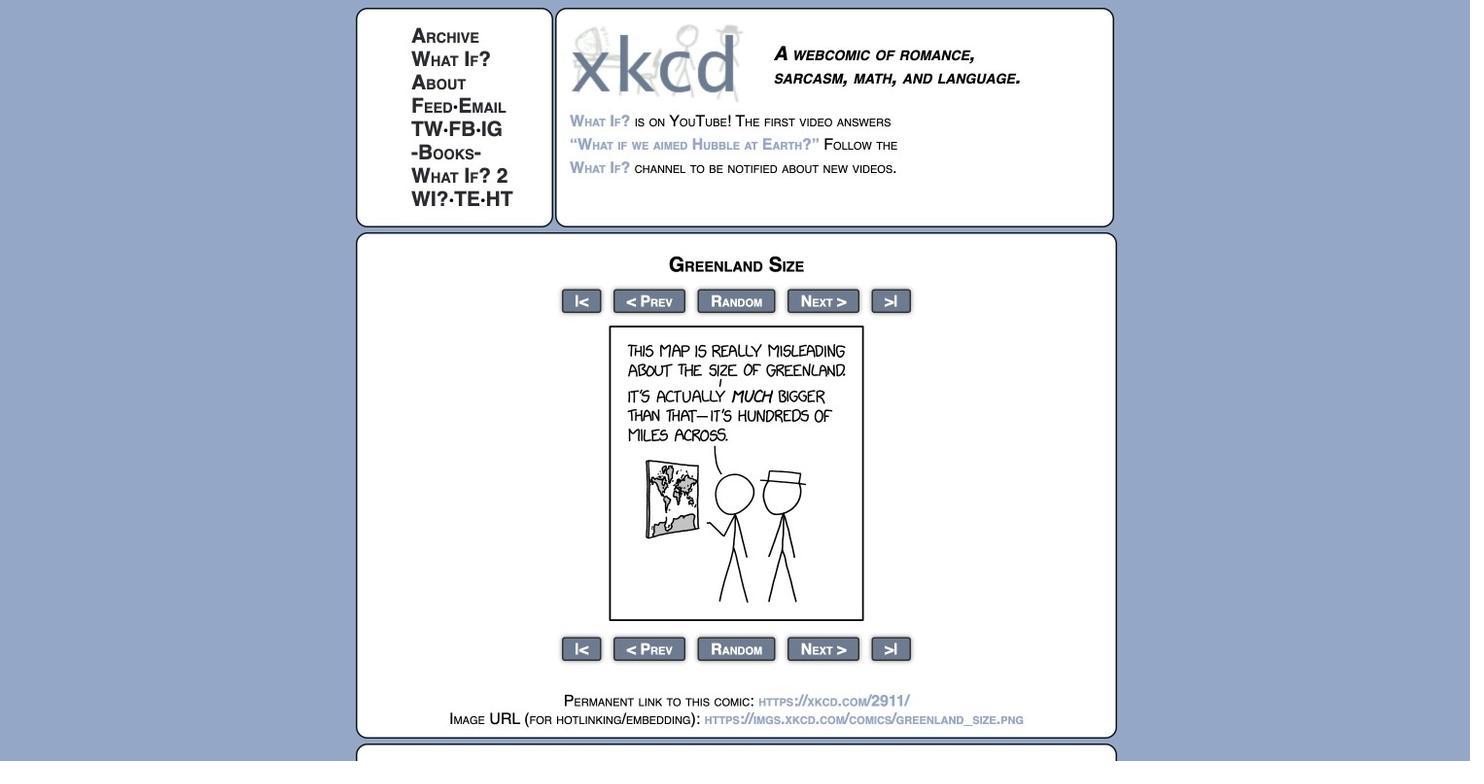 Task type: describe. For each thing, give the bounding box(es) containing it.
greenland size image
[[609, 326, 864, 621]]

xkcd.com logo image
[[570, 22, 750, 103]]



Task type: vqa. For each thing, say whether or not it's contained in the screenshot.
xkcd.com logo at the top
yes



